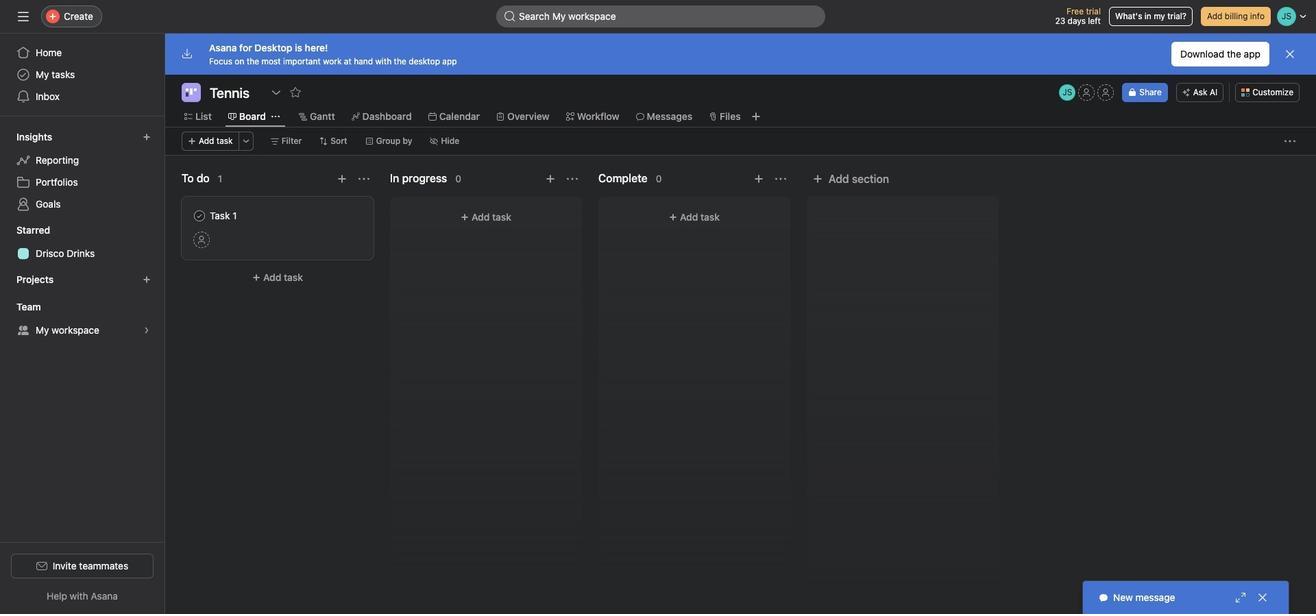 Task type: locate. For each thing, give the bounding box(es) containing it.
global element
[[0, 34, 165, 116]]

add tab image
[[751, 111, 762, 122]]

more actions image
[[1285, 136, 1296, 147], [242, 137, 250, 145]]

1 horizontal spatial more section actions image
[[567, 174, 578, 184]]

0 horizontal spatial add task image
[[337, 174, 348, 184]]

close image
[[1258, 593, 1269, 603]]

new project or portfolio image
[[143, 276, 151, 284]]

list box
[[497, 5, 826, 27]]

show options image
[[271, 87, 282, 98]]

None text field
[[206, 83, 264, 102]]

0 horizontal spatial more section actions image
[[359, 174, 370, 184]]

board image
[[186, 87, 197, 98]]

1 add task image from the left
[[337, 174, 348, 184]]

add task image
[[337, 174, 348, 184], [754, 174, 765, 184]]

Mark complete checkbox
[[191, 208, 208, 224]]

2 add task image from the left
[[754, 174, 765, 184]]

hide sidebar image
[[18, 11, 29, 22]]

1 more section actions image from the left
[[359, 174, 370, 184]]

teams element
[[0, 295, 165, 344]]

dismiss image
[[1285, 49, 1296, 60]]

2 more section actions image from the left
[[567, 174, 578, 184]]

more section actions image
[[359, 174, 370, 184], [567, 174, 578, 184]]

expand new message image
[[1236, 593, 1247, 603]]

js image
[[1063, 84, 1073, 101]]

isinverse image
[[505, 11, 516, 22]]

see details, my workspace image
[[143, 326, 151, 335]]

1 horizontal spatial add task image
[[754, 174, 765, 184]]

add task image for first more section actions icon from left
[[337, 174, 348, 184]]



Task type: describe. For each thing, give the bounding box(es) containing it.
new insights image
[[143, 133, 151, 141]]

add task image for more section actions image
[[754, 174, 765, 184]]

tab actions image
[[272, 112, 280, 121]]

insights element
[[0, 125, 165, 218]]

add task image
[[545, 174, 556, 184]]

0 horizontal spatial more actions image
[[242, 137, 250, 145]]

add to starred image
[[290, 87, 301, 98]]

mark complete image
[[191, 208, 208, 224]]

more section actions image
[[776, 174, 787, 184]]

starred element
[[0, 218, 165, 267]]

1 horizontal spatial more actions image
[[1285, 136, 1296, 147]]



Task type: vqa. For each thing, say whether or not it's contained in the screenshot.
[Example] Find venue for holiday party cell Mark complete icon
no



